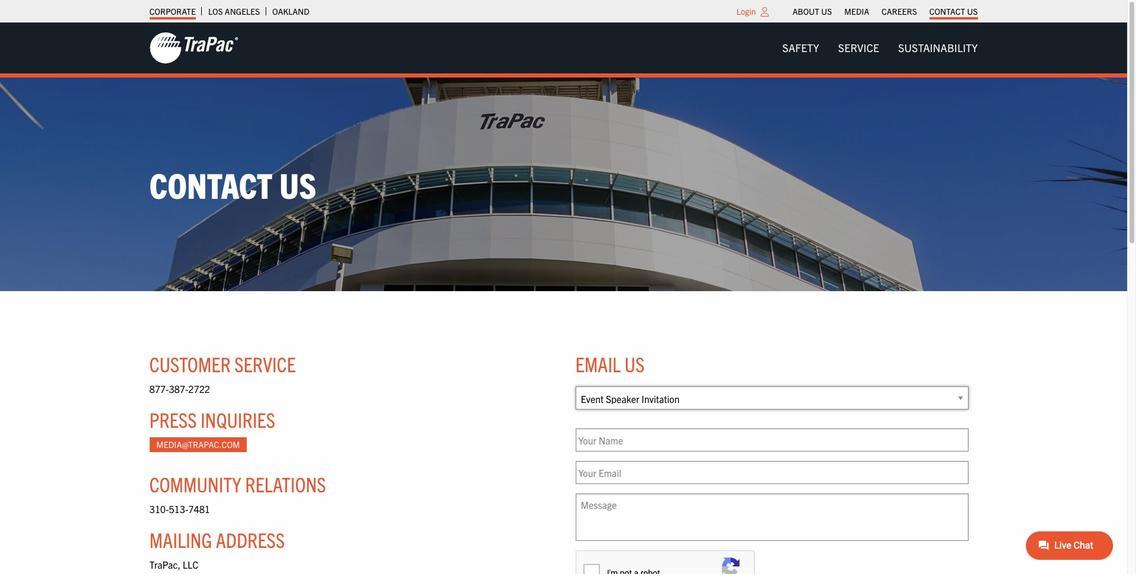 Task type: describe. For each thing, give the bounding box(es) containing it.
inquiries
[[201, 407, 275, 432]]

contact us link
[[930, 3, 978, 20]]

media
[[844, 6, 869, 17]]

Your Email text field
[[575, 461, 968, 484]]

Message text field
[[575, 494, 968, 541]]

menu bar containing about us
[[786, 3, 984, 20]]

corporate image
[[149, 31, 238, 65]]

email us
[[575, 351, 645, 376]]

community relations
[[149, 471, 326, 497]]

1 horizontal spatial service
[[838, 41, 879, 54]]

media@trapac.com
[[156, 439, 240, 450]]

corporate link
[[149, 3, 196, 20]]

safety
[[783, 41, 819, 54]]

about us link
[[793, 3, 832, 20]]

menu bar containing safety
[[773, 36, 987, 60]]

oakland
[[272, 6, 309, 17]]

relations
[[245, 471, 326, 497]]

mailing
[[149, 527, 212, 552]]

login link
[[737, 6, 756, 17]]

llc
[[183, 559, 198, 571]]

sustainability link
[[889, 36, 987, 60]]

light image
[[761, 7, 769, 17]]

careers link
[[882, 3, 917, 20]]

media@trapac.com link
[[149, 437, 247, 452]]

387-
[[169, 383, 188, 395]]

angeles
[[225, 6, 260, 17]]

513-
[[169, 503, 188, 515]]

877-387-2722
[[149, 383, 210, 395]]

trapac, llc
[[149, 559, 198, 571]]

310-
[[149, 503, 169, 515]]

community
[[149, 471, 241, 497]]

oakland link
[[272, 3, 309, 20]]

login
[[737, 6, 756, 17]]

trapac,
[[149, 559, 180, 571]]

safety link
[[773, 36, 829, 60]]



Task type: locate. For each thing, give the bounding box(es) containing it.
mailing address
[[149, 527, 285, 552]]

1 vertical spatial contact us
[[149, 162, 316, 206]]

sustainability
[[898, 41, 978, 54]]

menu bar
[[786, 3, 984, 20], [773, 36, 987, 60]]

contact inside "link"
[[930, 6, 965, 17]]

0 vertical spatial service
[[838, 41, 879, 54]]

1 vertical spatial menu bar
[[773, 36, 987, 60]]

877-
[[149, 383, 169, 395]]

menu bar up the service link
[[786, 3, 984, 20]]

1 vertical spatial contact
[[149, 162, 273, 206]]

about us
[[793, 6, 832, 17]]

menu bar down careers
[[773, 36, 987, 60]]

0 horizontal spatial contact us
[[149, 162, 316, 206]]

email
[[575, 351, 621, 376]]

los angeles link
[[208, 3, 260, 20]]

address
[[216, 527, 285, 552]]

0 horizontal spatial contact
[[149, 162, 273, 206]]

us inside "link"
[[967, 6, 978, 17]]

Your Name text field
[[575, 429, 968, 452]]

los angeles
[[208, 6, 260, 17]]

us
[[821, 6, 832, 17], [967, 6, 978, 17], [279, 162, 316, 206], [625, 351, 645, 376]]

0 vertical spatial menu bar
[[786, 3, 984, 20]]

service
[[838, 41, 879, 54], [234, 351, 296, 376]]

contact us
[[930, 6, 978, 17], [149, 162, 316, 206]]

1 horizontal spatial contact us
[[930, 6, 978, 17]]

corporate
[[149, 6, 196, 17]]

about
[[793, 6, 819, 17]]

1 horizontal spatial contact
[[930, 6, 965, 17]]

los
[[208, 6, 223, 17]]

media link
[[844, 3, 869, 20]]

service link
[[829, 36, 889, 60]]

press
[[149, 407, 197, 432]]

2722
[[188, 383, 210, 395]]

customer service
[[149, 351, 296, 376]]

1 vertical spatial service
[[234, 351, 296, 376]]

0 vertical spatial contact
[[930, 6, 965, 17]]

0 vertical spatial contact us
[[930, 6, 978, 17]]

customer
[[149, 351, 231, 376]]

0 horizontal spatial service
[[234, 351, 296, 376]]

7481
[[188, 503, 210, 515]]

careers
[[882, 6, 917, 17]]

310-513-7481
[[149, 503, 210, 515]]

contact
[[930, 6, 965, 17], [149, 162, 273, 206]]

press inquiries
[[149, 407, 275, 432]]



Task type: vqa. For each thing, say whether or not it's contained in the screenshot.
Oakland "link"
yes



